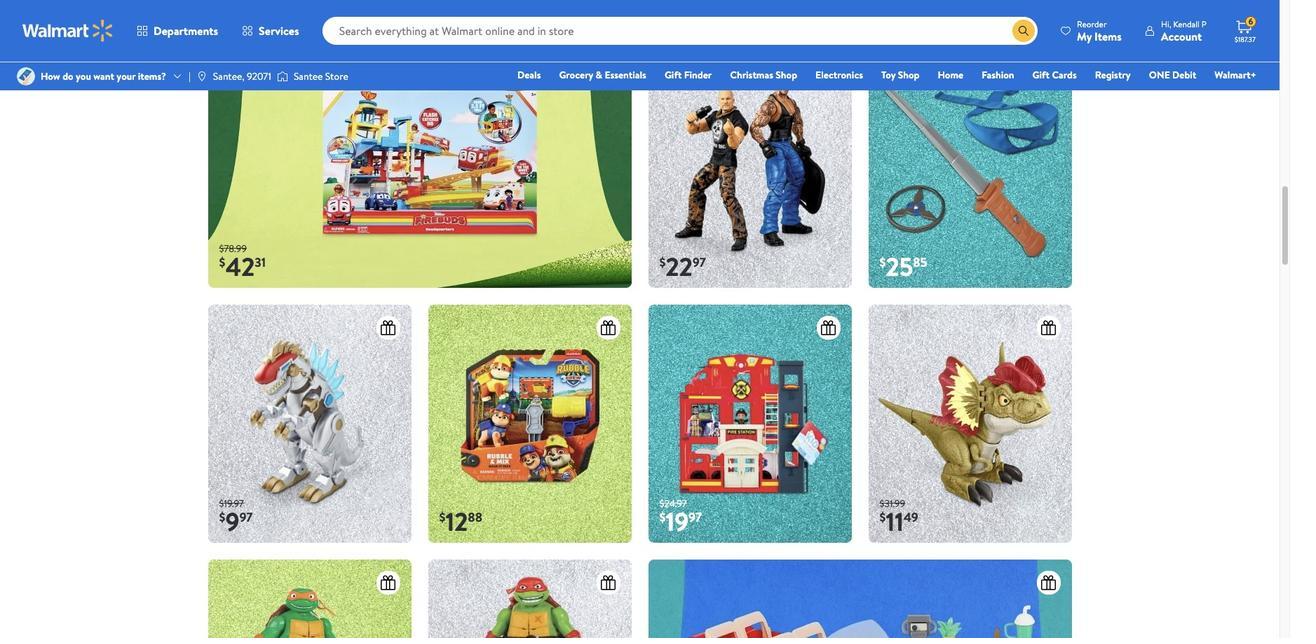Task type: describe. For each thing, give the bounding box(es) containing it.
6
[[1249, 16, 1254, 27]]

you
[[76, 69, 91, 83]]

$ 25 85
[[880, 249, 927, 284]]

santee,
[[213, 69, 245, 83]]

$187.37
[[1235, 34, 1256, 44]]

how do you want your items?
[[41, 69, 166, 83]]

debit
[[1173, 68, 1197, 82]]

$24.97 $ 19 97
[[660, 496, 702, 540]]

walmart+
[[1215, 68, 1257, 82]]

santee
[[294, 69, 323, 83]]

your
[[117, 69, 136, 83]]

disney junior firebuds hq playset with fire truck vehicle & action figure for kids ages 3+ image
[[208, 49, 632, 288]]

gift for gift finder
[[665, 68, 682, 82]]

walmart+ link
[[1209, 67, 1263, 83]]

cards
[[1052, 68, 1077, 82]]

$ inside $78.99 $ 42 31
[[219, 253, 225, 271]]

$ 12 88
[[439, 504, 483, 540]]

teenage mutant ninja turtles mutant mayhem leonardo katana basic role play set by playmates toys. be your favorite action figure hero! image
[[869, 49, 1072, 288]]

wwe ruthless aggression elite collection action figures with accessories (6-inch) (styles may vary) image
[[648, 49, 852, 288]]

$ inside '$ 12 88'
[[439, 509, 446, 526]]

 image for santee, 92071
[[196, 71, 207, 82]]

shop for toy shop
[[898, 68, 920, 82]]

42
[[225, 249, 255, 284]]

22
[[666, 249, 693, 284]]

$78.99
[[219, 241, 247, 255]]

services button
[[230, 14, 311, 48]]

$31.99 $ 11 49
[[880, 496, 919, 540]]

9
[[225, 504, 239, 540]]

departments button
[[125, 14, 230, 48]]

85
[[913, 253, 927, 271]]

departments
[[154, 23, 218, 39]]

97 for 19
[[689, 509, 702, 526]]

hi,
[[1161, 18, 1172, 30]]

store
[[325, 69, 348, 83]]

gift finder
[[665, 68, 712, 82]]

reorder
[[1077, 18, 1107, 30]]

$ 22 97
[[660, 249, 706, 284]]

registry
[[1095, 68, 1131, 82]]

shop for christmas shop
[[776, 68, 798, 82]]

19
[[666, 504, 689, 540]]

kendall
[[1174, 18, 1200, 30]]

97 for 9
[[239, 509, 253, 526]]

gift for gift cards
[[1033, 68, 1050, 82]]

essentials
[[605, 68, 647, 82]]

Walmart Site-Wide search field
[[322, 17, 1038, 45]]

12
[[446, 504, 468, 540]]

kid connection fire station emergency vehicle playset (31 pieces) image
[[648, 305, 852, 543]]

items?
[[138, 69, 166, 83]]

search icon image
[[1018, 25, 1030, 36]]

31
[[255, 253, 266, 271]]



Task type: locate. For each thing, give the bounding box(es) containing it.
$ inside the $ 22 97
[[660, 253, 666, 271]]

$24.97
[[660, 496, 687, 510]]

gift cards
[[1033, 68, 1077, 82]]

1 horizontal spatial gift
[[1033, 68, 1050, 82]]

 image right |
[[196, 71, 207, 82]]

grocery & essentials
[[559, 68, 647, 82]]

 image
[[277, 69, 288, 83]]

christmas shop
[[730, 68, 798, 82]]

$19.97 $ 9 97
[[219, 496, 253, 540]]

services
[[259, 23, 299, 39]]

my
[[1077, 28, 1092, 44]]

jurassic world: dominion uncaged rowdy roars dilophosaurus motion & sound image
[[869, 305, 1072, 543]]

adventure force ultra exosaur robotic walking dinosaur toy with lights & sound, multi-color image
[[208, 305, 411, 543]]

11
[[886, 504, 904, 540]]

fashion link
[[976, 67, 1021, 83]]

$ inside $19.97 $ 9 97
[[219, 509, 225, 526]]

0 horizontal spatial gift
[[665, 68, 682, 82]]

shop
[[776, 68, 798, 82], [898, 68, 920, 82]]

0 horizontal spatial shop
[[776, 68, 798, 82]]

92071
[[247, 69, 271, 83]]

gift left the finder
[[665, 68, 682, 82]]

2 shop from the left
[[898, 68, 920, 82]]

1 horizontal spatial shop
[[898, 68, 920, 82]]

gift finder link
[[659, 67, 718, 83]]

rubble & crew, rubble and mix figures with kinetic build-it sand and toy tools for kids 3+ image
[[428, 305, 632, 543]]

$ inside $31.99 $ 11 49
[[880, 509, 886, 526]]

97 inside the $ 22 97
[[693, 253, 706, 271]]

santee store
[[294, 69, 348, 83]]

shop right toy
[[898, 68, 920, 82]]

finder
[[684, 68, 712, 82]]

p
[[1202, 18, 1207, 30]]

shop inside "link"
[[776, 68, 798, 82]]

home
[[938, 68, 964, 82]]

one debit
[[1149, 68, 1197, 82]]

christmas shop link
[[724, 67, 804, 83]]

2 gift from the left
[[1033, 68, 1050, 82]]

want
[[93, 69, 114, 83]]

1 horizontal spatial  image
[[196, 71, 207, 82]]

$31.99
[[880, 496, 906, 510]]

do
[[63, 69, 73, 83]]

electronics link
[[809, 67, 870, 83]]

fashion
[[982, 68, 1015, 82]]

$
[[219, 253, 225, 271], [660, 253, 666, 271], [880, 253, 886, 271], [219, 509, 225, 526], [439, 509, 446, 526], [660, 509, 666, 526], [880, 509, 886, 526]]

toy shop link
[[875, 67, 926, 83]]

|
[[189, 69, 191, 83]]

1 shop from the left
[[776, 68, 798, 82]]

&
[[596, 68, 603, 82]]

97
[[693, 253, 706, 271], [239, 509, 253, 526], [689, 509, 702, 526]]

$ inside $ 25 85
[[880, 253, 886, 271]]

49
[[904, 509, 919, 526]]

97 inside "$24.97 $ 19 97"
[[689, 509, 702, 526]]

 image left the how
[[17, 67, 35, 86]]

 image for how do you want your items?
[[17, 67, 35, 86]]

deals link
[[511, 67, 547, 83]]

home link
[[932, 67, 970, 83]]

Search search field
[[322, 17, 1038, 45]]

one
[[1149, 68, 1170, 82]]

christmas
[[730, 68, 774, 82]]

gift left cards
[[1033, 68, 1050, 82]]

25
[[886, 249, 913, 284]]

registry link
[[1089, 67, 1137, 83]]

6 $187.37
[[1235, 16, 1256, 44]]

account
[[1161, 28, 1202, 44]]

gift
[[665, 68, 682, 82], [1033, 68, 1050, 82]]

grocery
[[559, 68, 593, 82]]

hi, kendall p account
[[1161, 18, 1207, 44]]

$19.97
[[219, 496, 244, 510]]

toy
[[882, 68, 896, 82]]

shop right christmas
[[776, 68, 798, 82]]

$ inside "$24.97 $ 19 97"
[[660, 509, 666, 526]]

 image
[[17, 67, 35, 86], [196, 71, 207, 82]]

santee, 92071
[[213, 69, 271, 83]]

toy shop
[[882, 68, 920, 82]]

how
[[41, 69, 60, 83]]

gift cards link
[[1026, 67, 1083, 83]]

0 horizontal spatial  image
[[17, 67, 35, 86]]

one debit link
[[1143, 67, 1203, 83]]

electronics
[[816, 68, 863, 82]]

items
[[1095, 28, 1122, 44]]

88
[[468, 509, 483, 526]]

deals
[[518, 68, 541, 82]]

1 gift from the left
[[665, 68, 682, 82]]

grocery & essentials link
[[553, 67, 653, 83]]

reorder my items
[[1077, 18, 1122, 44]]

97 inside $19.97 $ 9 97
[[239, 509, 253, 526]]

$78.99 $ 42 31
[[219, 241, 266, 284]]

walmart image
[[22, 20, 114, 42]]



Task type: vqa. For each thing, say whether or not it's contained in the screenshot.
by in $25.00 SAVVY SCENTS BY SHERRIE BODY MASSAGE CANDLE, PINYON, PATCHOULI, 8 OUNCES
no



